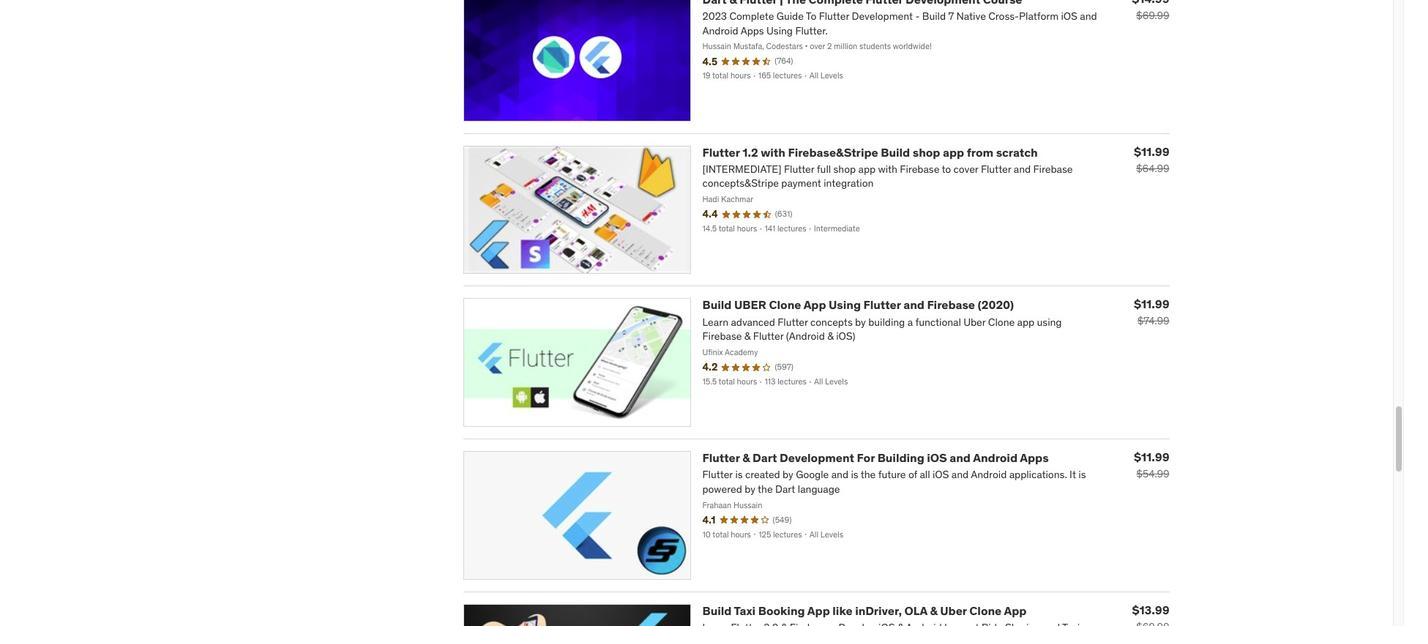Task type: describe. For each thing, give the bounding box(es) containing it.
development
[[780, 451, 855, 465]]

$11.99 for flutter & dart development for building ios and android apps
[[1135, 450, 1170, 465]]

using
[[829, 298, 861, 312]]

1 horizontal spatial clone
[[970, 604, 1002, 618]]

$11.99 $54.99
[[1135, 450, 1170, 481]]

$11.99 $74.99
[[1135, 297, 1170, 328]]

1 vertical spatial flutter
[[864, 298, 901, 312]]

1 vertical spatial and
[[950, 451, 971, 465]]

taxi
[[734, 604, 756, 618]]

1 vertical spatial &
[[931, 604, 938, 618]]

with
[[761, 145, 786, 159]]

ios
[[928, 451, 948, 465]]

build uber clone app using flutter and firebase (2020) link
[[703, 298, 1015, 312]]

app right uber
[[1005, 604, 1027, 618]]

app for clone
[[804, 298, 827, 312]]

app
[[943, 145, 965, 159]]

build for booking
[[703, 604, 732, 618]]

flutter 1.2 with firebase&stripe build shop app from scratch
[[703, 145, 1038, 159]]

0 vertical spatial build
[[881, 145, 911, 159]]

booking
[[759, 604, 805, 618]]

indriver,
[[856, 604, 902, 618]]

app for booking
[[808, 604, 831, 618]]

$69.99
[[1137, 9, 1170, 22]]

1.2
[[743, 145, 759, 159]]

0 vertical spatial and
[[904, 298, 925, 312]]

uber
[[941, 604, 967, 618]]

(2020)
[[978, 298, 1015, 312]]

apps
[[1021, 451, 1049, 465]]

uber
[[735, 298, 767, 312]]

building
[[878, 451, 925, 465]]



Task type: locate. For each thing, give the bounding box(es) containing it.
1 vertical spatial clone
[[970, 604, 1002, 618]]

scratch
[[997, 145, 1038, 159]]

2 vertical spatial flutter
[[703, 451, 740, 465]]

build left "taxi"
[[703, 604, 732, 618]]

flutter
[[703, 145, 740, 159], [864, 298, 901, 312], [703, 451, 740, 465]]

0 vertical spatial clone
[[769, 298, 802, 312]]

$11.99
[[1135, 144, 1170, 159], [1135, 297, 1170, 312], [1135, 450, 1170, 465]]

1 horizontal spatial and
[[950, 451, 971, 465]]

app left using
[[804, 298, 827, 312]]

0 vertical spatial flutter
[[703, 145, 740, 159]]

build
[[881, 145, 911, 159], [703, 298, 732, 312], [703, 604, 732, 618]]

ola
[[905, 604, 928, 618]]

flutter for firebase&stripe
[[703, 145, 740, 159]]

$11.99 for flutter 1.2 with firebase&stripe build shop app from scratch
[[1135, 144, 1170, 159]]

and right 'ios'
[[950, 451, 971, 465]]

$11.99 up $74.99
[[1135, 297, 1170, 312]]

build taxi booking app like indriver, ola & uber clone app link
[[703, 604, 1027, 618]]

dart
[[753, 451, 778, 465]]

firebase
[[928, 298, 976, 312]]

for
[[857, 451, 875, 465]]

and
[[904, 298, 925, 312], [950, 451, 971, 465]]

1 horizontal spatial &
[[931, 604, 938, 618]]

0 horizontal spatial clone
[[769, 298, 802, 312]]

$11.99 for build uber clone app using flutter and firebase (2020)
[[1135, 297, 1170, 312]]

flutter left the dart
[[703, 451, 740, 465]]

android
[[974, 451, 1018, 465]]

$64.99
[[1137, 162, 1170, 175]]

0 horizontal spatial &
[[743, 451, 750, 465]]

app left the like
[[808, 604, 831, 618]]

build uber clone app using flutter and firebase (2020)
[[703, 298, 1015, 312]]

from
[[967, 145, 994, 159]]

$11.99 up $54.99
[[1135, 450, 1170, 465]]

& left the dart
[[743, 451, 750, 465]]

flutter & dart development for building ios and android apps
[[703, 451, 1049, 465]]

$54.99
[[1137, 468, 1170, 481]]

0 horizontal spatial and
[[904, 298, 925, 312]]

&
[[743, 451, 750, 465], [931, 604, 938, 618]]

1 vertical spatial build
[[703, 298, 732, 312]]

3 $11.99 from the top
[[1135, 450, 1170, 465]]

app
[[804, 298, 827, 312], [808, 604, 831, 618], [1005, 604, 1027, 618]]

0 vertical spatial $11.99
[[1135, 144, 1170, 159]]

$13.99
[[1133, 603, 1170, 618]]

shop
[[913, 145, 941, 159]]

flutter left "1.2"
[[703, 145, 740, 159]]

flutter right using
[[864, 298, 901, 312]]

0 vertical spatial &
[[743, 451, 750, 465]]

2 vertical spatial build
[[703, 604, 732, 618]]

and left the firebase
[[904, 298, 925, 312]]

firebase&stripe
[[789, 145, 879, 159]]

build for clone
[[703, 298, 732, 312]]

1 vertical spatial $11.99
[[1135, 297, 1170, 312]]

2 vertical spatial $11.99
[[1135, 450, 1170, 465]]

$11.99 $64.99
[[1135, 144, 1170, 175]]

flutter & dart development for building ios and android apps link
[[703, 451, 1049, 465]]

flutter 1.2 with firebase&stripe build shop app from scratch link
[[703, 145, 1038, 159]]

& right ola
[[931, 604, 938, 618]]

$74.99
[[1138, 315, 1170, 328]]

$11.99 up $64.99
[[1135, 144, 1170, 159]]

clone
[[769, 298, 802, 312], [970, 604, 1002, 618]]

2 $11.99 from the top
[[1135, 297, 1170, 312]]

flutter for development
[[703, 451, 740, 465]]

build taxi booking app like indriver, ola & uber clone app
[[703, 604, 1027, 618]]

build left shop
[[881, 145, 911, 159]]

build left uber
[[703, 298, 732, 312]]

1 $11.99 from the top
[[1135, 144, 1170, 159]]

like
[[833, 604, 853, 618]]



Task type: vqa. For each thing, say whether or not it's contained in the screenshot.
organization.
no



